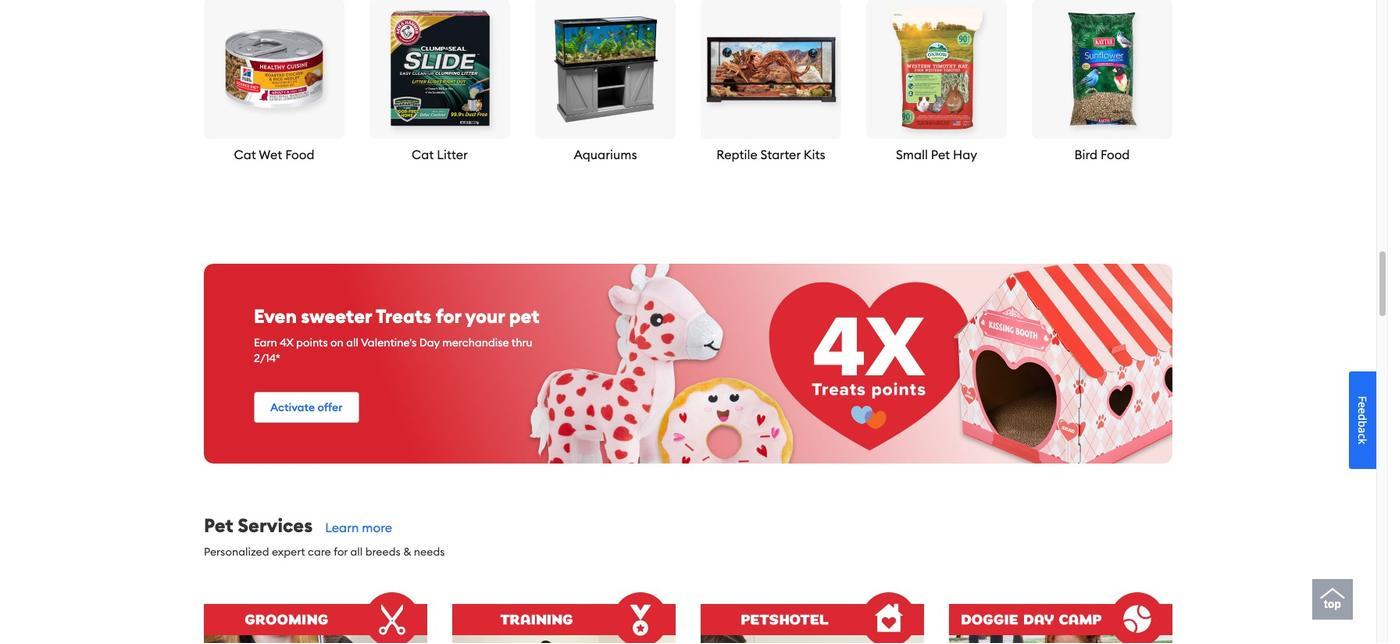 Task type: describe. For each thing, give the bounding box(es) containing it.
activate offer
[[270, 401, 343, 415]]

arm & hammer clump & seal slide cat litter image
[[370, 0, 510, 139]]

for for your
[[436, 305, 461, 328]]

for for all
[[333, 545, 348, 560]]

b
[[1355, 421, 1370, 428]]

4x treats points callout and three valentine's day products image
[[204, 264, 1173, 464]]

top
[[1324, 598, 1341, 611]]

services
[[238, 514, 313, 538]]

aquariums
[[574, 147, 637, 163]]

1 horizontal spatial pet
[[931, 147, 950, 163]]

&
[[403, 545, 411, 560]]

activate
[[270, 401, 315, 415]]

wet
[[259, 147, 282, 163]]

bird
[[1075, 147, 1098, 163]]

reptile starter kits link
[[701, 0, 841, 164]]

even sweeter treats for your pet earn 4x points on all valentine's day merchandise thru 2/14*
[[254, 305, 540, 366]]

activate offer button
[[254, 392, 359, 424]]

all inside even sweeter treats for your pet earn 4x points on all valentine's day merchandise thru 2/14*
[[346, 336, 359, 350]]

a
[[1355, 428, 1370, 434]]

treats
[[376, 305, 431, 328]]

cat for cat wet food
[[234, 147, 256, 163]]

day
[[419, 336, 440, 350]]

back to top image
[[1320, 582, 1345, 607]]

bird food link
[[1032, 0, 1173, 164]]

your
[[465, 305, 505, 328]]

personalized expert care for all breeds & needs
[[204, 545, 445, 560]]

d
[[1355, 414, 1370, 421]]

more
[[362, 520, 392, 536]]

offer
[[318, 401, 343, 415]]

cat for cat litter
[[412, 147, 434, 163]]

c
[[1355, 434, 1370, 439]]

small pet hay
[[896, 147, 977, 163]]

reptile terrarium image
[[701, 0, 841, 139]]

pet services
[[204, 514, 313, 538]]

hill's science diet wet cat food image
[[204, 0, 345, 139]]

valentine's
[[361, 336, 417, 350]]

merchandise
[[442, 336, 509, 350]]

f e e d b a c k button
[[1349, 372, 1376, 469]]

cat litter
[[412, 147, 468, 163]]

large aquarium & stand image
[[535, 0, 676, 139]]

on
[[330, 336, 344, 350]]



Task type: vqa. For each thing, say whether or not it's contained in the screenshot.
bottommost for
yes



Task type: locate. For each thing, give the bounding box(es) containing it.
all down learn more "link"
[[350, 545, 363, 560]]

for right care
[[333, 545, 348, 560]]

1 horizontal spatial cat
[[412, 147, 434, 163]]

oxbow western timothy hay image
[[866, 0, 1007, 139]]

hay
[[953, 147, 977, 163]]

2 food from the left
[[1101, 147, 1130, 163]]

reptile starter kits
[[717, 147, 826, 163]]

points
[[296, 336, 328, 350]]

all
[[346, 336, 359, 350], [350, 545, 363, 560]]

learn more link
[[325, 520, 392, 536]]

food right bird
[[1101, 147, 1130, 163]]

1 vertical spatial all
[[350, 545, 363, 560]]

learn more
[[325, 520, 392, 536]]

cat litter link
[[370, 0, 510, 164]]

reptile
[[717, 147, 758, 163]]

cat wet food
[[234, 147, 314, 163]]

2 e from the top
[[1355, 408, 1370, 414]]

e down the f
[[1355, 408, 1370, 414]]

1 cat from the left
[[234, 147, 256, 163]]

care
[[308, 545, 331, 560]]

1 e from the top
[[1355, 402, 1370, 408]]

cat wet food link
[[204, 0, 345, 164]]

pet
[[931, 147, 950, 163], [204, 514, 233, 538]]

k
[[1355, 439, 1370, 445]]

earn
[[254, 336, 277, 350]]

0 vertical spatial all
[[346, 336, 359, 350]]

2/14*
[[254, 352, 280, 366]]

pet left hay
[[931, 147, 950, 163]]

for
[[436, 305, 461, 328], [333, 545, 348, 560]]

for inside even sweeter treats for your pet earn 4x points on all valentine's day merchandise thru 2/14*
[[436, 305, 461, 328]]

personalized
[[204, 545, 269, 560]]

0 horizontal spatial for
[[333, 545, 348, 560]]

0 horizontal spatial food
[[285, 147, 314, 163]]

kits
[[804, 147, 826, 163]]

1 vertical spatial for
[[333, 545, 348, 560]]

4x
[[280, 336, 294, 350]]

needs
[[414, 545, 445, 560]]

pet up the personalized at the left of page
[[204, 514, 233, 538]]

food right wet on the top of page
[[285, 147, 314, 163]]

sweeter
[[301, 305, 372, 328]]

e up d
[[1355, 402, 1370, 408]]

starter
[[761, 147, 801, 163]]

1 horizontal spatial for
[[436, 305, 461, 328]]

small pet hay link
[[866, 0, 1007, 164]]

1 food from the left
[[285, 147, 314, 163]]

breeds
[[365, 545, 401, 560]]

small
[[896, 147, 928, 163]]

0 horizontal spatial pet
[[204, 514, 233, 538]]

cat left wet on the top of page
[[234, 147, 256, 163]]

1 horizontal spatial food
[[1101, 147, 1130, 163]]

kaytee sunflower bird seed image
[[1032, 0, 1173, 139]]

0 vertical spatial for
[[436, 305, 461, 328]]

e
[[1355, 402, 1370, 408], [1355, 408, 1370, 414]]

expert
[[272, 545, 305, 560]]

f
[[1355, 396, 1370, 402]]

litter
[[437, 147, 468, 163]]

food
[[285, 147, 314, 163], [1101, 147, 1130, 163]]

0 horizontal spatial cat
[[234, 147, 256, 163]]

2 cat from the left
[[412, 147, 434, 163]]

cat
[[234, 147, 256, 163], [412, 147, 434, 163]]

for up day
[[436, 305, 461, 328]]

pet
[[509, 305, 540, 328]]

1 vertical spatial pet
[[204, 514, 233, 538]]

cat left litter
[[412, 147, 434, 163]]

f e e d b a c k
[[1355, 396, 1370, 445]]

learn
[[325, 520, 359, 536]]

aquariums link
[[535, 0, 676, 164]]

bird food
[[1075, 147, 1130, 163]]

all right on
[[346, 336, 359, 350]]

even
[[254, 305, 297, 328]]

thru
[[512, 336, 532, 350]]

0 vertical spatial pet
[[931, 147, 950, 163]]



